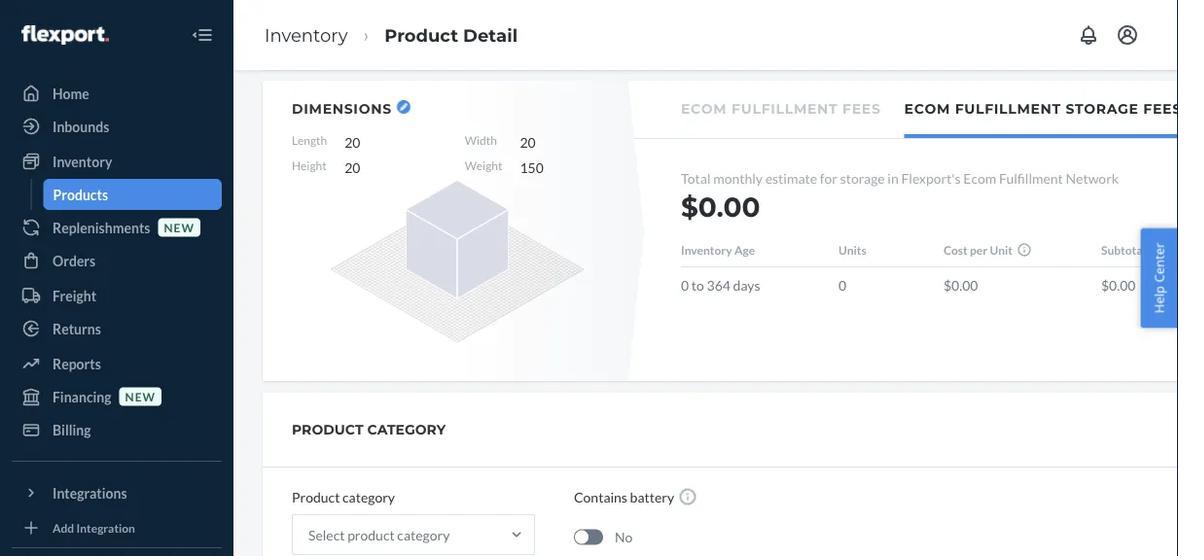 Task type: locate. For each thing, give the bounding box(es) containing it.
tab list
[[635, 81, 1178, 139]]

cost
[[944, 243, 968, 257]]

to
[[692, 277, 704, 294]]

2 horizontal spatial ecom
[[964, 170, 997, 186]]

0 left to
[[681, 277, 689, 294]]

0 vertical spatial new
[[164, 220, 195, 234]]

364
[[707, 277, 731, 294]]

product left detail in the left top of the page
[[384, 24, 458, 46]]

1 0 from the left
[[681, 277, 689, 294]]

fees
[[843, 101, 881, 117], [1144, 101, 1178, 117]]

product detail link
[[384, 24, 518, 46]]

unit
[[990, 243, 1013, 257]]

help center button
[[1141, 228, 1178, 328]]

1 vertical spatial new
[[125, 390, 156, 404]]

inventory link up dimensions at the left of the page
[[265, 24, 348, 46]]

1 horizontal spatial product
[[384, 24, 458, 46]]

2 0 from the left
[[839, 277, 847, 294]]

new down products 'link'
[[164, 220, 195, 234]]

ecom right flexport's
[[964, 170, 997, 186]]

integration
[[76, 521, 135, 535]]

$0.00 down the cost
[[944, 277, 978, 294]]

ecom fulfillment storage fees tab
[[904, 81, 1178, 138]]

total
[[681, 170, 711, 186]]

total monthly estimate for storage in flexport's ecom fulfillment network $0.00
[[681, 170, 1119, 224]]

category up product
[[343, 489, 395, 505]]

inventory link
[[265, 24, 348, 46], [12, 146, 222, 177]]

select product category
[[308, 527, 450, 543]]

height
[[292, 159, 327, 173]]

product for product detail
[[384, 24, 458, 46]]

1 horizontal spatial fees
[[1144, 101, 1178, 117]]

20 up 150
[[520, 134, 536, 150]]

ecom
[[681, 101, 727, 117], [904, 101, 951, 117], [964, 170, 997, 186]]

0 horizontal spatial $0.00
[[681, 191, 760, 224]]

1 horizontal spatial category
[[397, 527, 450, 543]]

home
[[53, 85, 89, 102]]

0 vertical spatial inventory link
[[265, 24, 348, 46]]

product
[[384, 24, 458, 46], [292, 489, 340, 505]]

tab list containing ecom fulfillment fees
[[635, 81, 1178, 139]]

0 for 0
[[839, 277, 847, 294]]

ecom inside ecom fulfillment fees tab
[[681, 101, 727, 117]]

inventory up dimensions at the left of the page
[[265, 24, 348, 46]]

0
[[681, 277, 689, 294], [839, 277, 847, 294]]

0 vertical spatial inventory
[[265, 24, 348, 46]]

20 inside 20 height
[[520, 134, 536, 150]]

0 horizontal spatial fees
[[843, 101, 881, 117]]

inventory up to
[[681, 243, 732, 257]]

0 down units
[[839, 277, 847, 294]]

0 horizontal spatial product
[[292, 489, 340, 505]]

select
[[308, 527, 345, 543]]

1 horizontal spatial 0
[[839, 277, 847, 294]]

0 horizontal spatial 0
[[681, 277, 689, 294]]

inventory
[[265, 24, 348, 46], [53, 153, 112, 170], [681, 243, 732, 257]]

1 vertical spatial product
[[292, 489, 340, 505]]

2 horizontal spatial inventory
[[681, 243, 732, 257]]

new down reports link
[[125, 390, 156, 404]]

1 horizontal spatial new
[[164, 220, 195, 234]]

reports
[[53, 356, 101, 372]]

ecom fulfillment fees tab
[[681, 81, 881, 134]]

days
[[733, 277, 760, 294]]

age
[[735, 243, 755, 257]]

inventory up products
[[53, 153, 112, 170]]

1 vertical spatial inventory link
[[12, 146, 222, 177]]

inbounds link
[[12, 111, 222, 142]]

in
[[888, 170, 899, 186]]

150
[[520, 159, 544, 176]]

20 height
[[292, 134, 536, 173]]

0 horizontal spatial category
[[343, 489, 395, 505]]

fees up storage
[[843, 101, 881, 117]]

20 right height
[[345, 159, 360, 176]]

returns
[[53, 321, 101, 337]]

20
[[345, 134, 360, 150], [520, 134, 536, 150], [345, 159, 360, 176]]

category right product
[[397, 527, 450, 543]]

ecom inside "total monthly estimate for storage in flexport's ecom fulfillment network $0.00"
[[964, 170, 997, 186]]

product inside breadcrumbs navigation
[[384, 24, 458, 46]]

open notifications image
[[1077, 23, 1101, 47]]

0 to 364 days
[[681, 277, 760, 294]]

category
[[343, 489, 395, 505], [397, 527, 450, 543]]

$0.00
[[681, 191, 760, 224], [944, 277, 978, 294], [1101, 277, 1136, 294]]

new
[[164, 220, 195, 234], [125, 390, 156, 404]]

ecom for ecom fulfillment storage fees
[[904, 101, 951, 117]]

ecom inside ecom fulfillment storage fees tab
[[904, 101, 951, 117]]

flexport logo image
[[21, 25, 109, 45]]

0 vertical spatial category
[[343, 489, 395, 505]]

inbounds
[[53, 118, 109, 135]]

2 fees from the left
[[1144, 101, 1178, 117]]

2 horizontal spatial $0.00
[[1101, 277, 1136, 294]]

billing
[[53, 422, 91, 438]]

fulfillment up 'estimate'
[[732, 101, 838, 117]]

0 vertical spatial product
[[384, 24, 458, 46]]

fulfillment left network
[[999, 170, 1063, 186]]

integrations
[[53, 485, 127, 502]]

ecom up 'total'
[[681, 101, 727, 117]]

add integration link
[[12, 517, 222, 540]]

ecom up flexport's
[[904, 101, 951, 117]]

network
[[1066, 170, 1119, 186]]

product category
[[292, 422, 446, 438]]

storage
[[1066, 101, 1139, 117]]

category
[[367, 422, 446, 438]]

detail
[[463, 24, 518, 46]]

0 horizontal spatial inventory
[[53, 153, 112, 170]]

units
[[839, 243, 867, 257]]

product up select
[[292, 489, 340, 505]]

inventory link down inbounds link
[[12, 146, 222, 177]]

width
[[465, 133, 497, 147]]

length
[[292, 133, 327, 147]]

storage
[[840, 170, 885, 186]]

0 horizontal spatial ecom
[[681, 101, 727, 117]]

$0.00 down monthly
[[681, 191, 760, 224]]

fees right storage
[[1144, 101, 1178, 117]]

add integration
[[53, 521, 135, 535]]

1 horizontal spatial $0.00
[[944, 277, 978, 294]]

1 horizontal spatial ecom
[[904, 101, 951, 117]]

0 horizontal spatial new
[[125, 390, 156, 404]]

$0.00 down subtotal
[[1101, 277, 1136, 294]]

1 horizontal spatial inventory
[[265, 24, 348, 46]]

monthly
[[713, 170, 763, 186]]

fulfillment
[[732, 101, 838, 117], [955, 101, 1062, 117], [999, 170, 1063, 186]]

fulfillment left storage
[[955, 101, 1062, 117]]



Task type: describe. For each thing, give the bounding box(es) containing it.
freight link
[[12, 280, 222, 311]]

pencil alt image
[[400, 103, 408, 111]]

per
[[970, 243, 988, 257]]

1 vertical spatial category
[[397, 527, 450, 543]]

ecom fulfillment fees
[[681, 101, 881, 117]]

open account menu image
[[1116, 23, 1139, 47]]

add
[[53, 521, 74, 535]]

products
[[53, 186, 108, 203]]

20 down dimensions at the left of the page
[[345, 134, 360, 150]]

reports link
[[12, 348, 222, 379]]

dimensions
[[292, 100, 392, 117]]

ecom fulfillment storage fees
[[904, 101, 1178, 117]]

help
[[1151, 286, 1168, 314]]

home link
[[12, 78, 222, 109]]

financing
[[53, 389, 111, 405]]

inventory inside breadcrumbs navigation
[[265, 24, 348, 46]]

product category
[[292, 489, 395, 505]]

0 for 0 to 364 days
[[681, 277, 689, 294]]

product
[[348, 527, 395, 543]]

fulfillment for fees
[[732, 101, 838, 117]]

orders
[[53, 253, 96, 269]]

for
[[820, 170, 838, 186]]

integrations button
[[12, 478, 222, 509]]

contains battery
[[574, 489, 674, 505]]

products link
[[43, 179, 222, 210]]

billing link
[[12, 415, 222, 446]]

cost per unit
[[944, 243, 1013, 257]]

ecom for ecom fulfillment fees
[[681, 101, 727, 117]]

fulfillment for storage
[[955, 101, 1062, 117]]

orders link
[[12, 245, 222, 276]]

new for replenishments
[[164, 220, 195, 234]]

0 horizontal spatial inventory link
[[12, 146, 222, 177]]

battery
[[630, 489, 674, 505]]

replenishments
[[53, 219, 150, 236]]

center
[[1151, 243, 1168, 283]]

flexport's
[[901, 170, 961, 186]]

weight
[[465, 159, 503, 173]]

close navigation image
[[191, 23, 214, 47]]

1 horizontal spatial inventory link
[[265, 24, 348, 46]]

breadcrumbs navigation
[[249, 7, 533, 63]]

$0.00 inside "total monthly estimate for storage in flexport's ecom fulfillment network $0.00"
[[681, 191, 760, 224]]

product
[[292, 422, 364, 438]]

new for financing
[[125, 390, 156, 404]]

no
[[615, 529, 633, 546]]

estimate
[[765, 170, 817, 186]]

1 vertical spatial inventory
[[53, 153, 112, 170]]

fulfillment inside "total monthly estimate for storage in flexport's ecom fulfillment network $0.00"
[[999, 170, 1063, 186]]

product for product category
[[292, 489, 340, 505]]

inventory age
[[681, 243, 755, 257]]

subtotal
[[1101, 243, 1146, 257]]

returns link
[[12, 313, 222, 344]]

contains
[[574, 489, 628, 505]]

2 vertical spatial inventory
[[681, 243, 732, 257]]

help center
[[1151, 243, 1168, 314]]

1 fees from the left
[[843, 101, 881, 117]]

freight
[[53, 288, 96, 304]]

product detail
[[384, 24, 518, 46]]



Task type: vqa. For each thing, say whether or not it's contained in the screenshot.
"orders" associated with All
no



